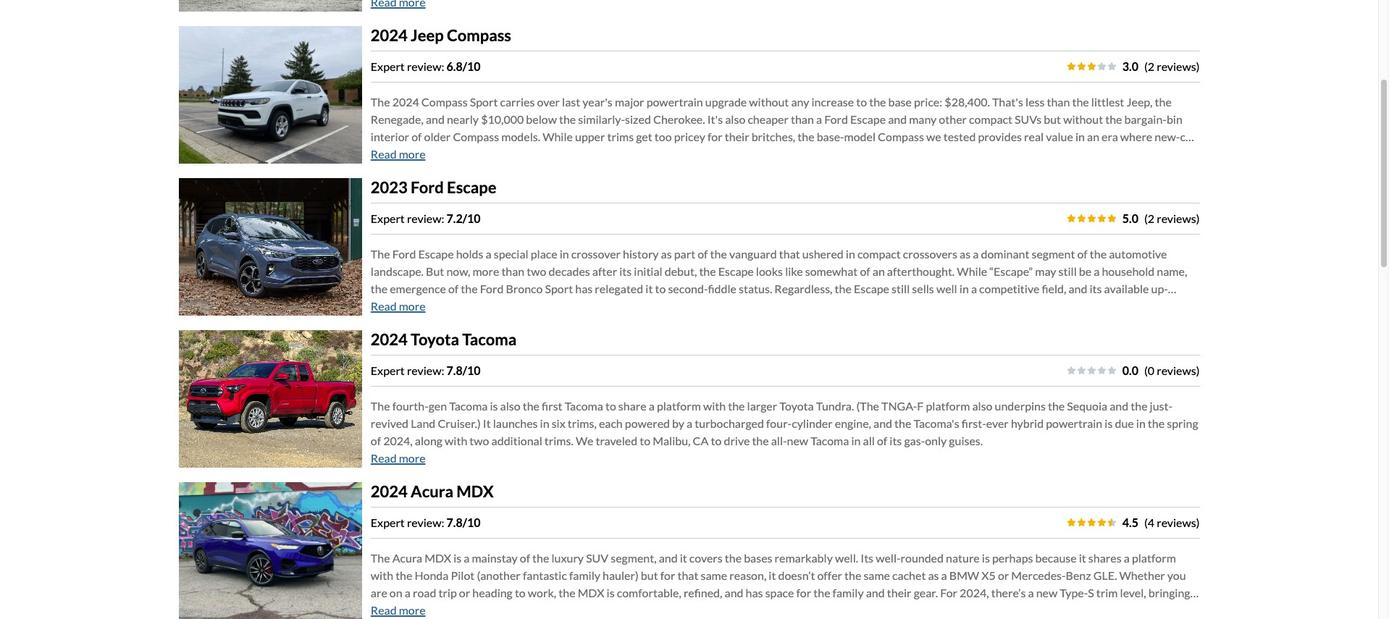 Task type: describe. For each thing, give the bounding box(es) containing it.
a down who
[[630, 317, 636, 331]]

engine,
[[835, 417, 872, 431]]

some inside the ford escape holds a special place in crossover history as part of the vanguard that ushered in compact crossovers as a dominant segment of the automotive landscape. but now, more than two decades after its initial debut, the escape looks like somewhat of an afterthought. while "escape" may still be a household name, the emergence of the ford bronco sport has relegated it to second-fiddle status. regardless, the escape still sells well in a competitive field, and its available up- powered engine gives it an advantage for shoppers who feel a need for extra passing speed.  **verdict**: the 2023 ford escape offers an impressive array of safety and infotainment technology, and it's available with a powerful engine upgrade, too. this handsome crossover should appeal to shoppers looking for an upscale design and a tech-forward approach. however, it may feel a bit cramped for some shoppers, and it's priced on the higher end of the segment.
[[714, 334, 741, 348]]

and down this
[[795, 334, 814, 348]]

and left nearly
[[426, 112, 445, 126]]

more for jeep
[[399, 147, 426, 161]]

and up now
[[888, 112, 907, 126]]

bin
[[1167, 112, 1183, 126]]

1 horizontal spatial still
[[892, 282, 910, 296]]

other
[[939, 112, 967, 126]]

escape up fiddle
[[719, 265, 754, 278]]

0 vertical spatial toyota
[[411, 330, 459, 349]]

1 horizontal spatial engine
[[686, 317, 720, 331]]

expert for 2024 acura mdx
[[371, 516, 405, 530]]

we
[[576, 434, 594, 448]]

safety inside the ford escape holds a special place in crossover history as part of the vanguard that ushered in compact crossovers as a dominant segment of the automotive landscape. but now, more than two decades after its initial debut, the escape looks like somewhat of an afterthought. while "escape" may still be a household name, the emergence of the ford bronco sport has relegated it to second-fiddle status. regardless, the escape still sells well in a competitive field, and its available up- powered engine gives it an advantage for shoppers who feel a need for extra passing speed.  **verdict**: the 2023 ford escape offers an impressive array of safety and infotainment technology, and it's available with a powerful engine upgrade, too. this handsome crossover should appeal to shoppers looking for an upscale design and a tech-forward approach. however, it may feel a bit cramped for some shoppers, and it's priced on the higher end of the segment.
[[1149, 299, 1180, 313]]

two inside the ford escape holds a special place in crossover history as part of the vanguard that ushered in compact crossovers as a dominant segment of the automotive landscape. but now, more than two decades after its initial debut, the escape looks like somewhat of an afterthought. while "escape" may still be a household name, the emergence of the ford bronco sport has relegated it to second-fiddle status. regardless, the escape still sells well in a competitive field, and its available up- powered engine gives it an advantage for shoppers who feel a need for extra passing speed.  **verdict**: the 2023 ford escape offers an impressive array of safety and infotainment technology, and it's available with a powerful engine upgrade, too. this handsome crossover should appeal to shoppers looking for an upscale design and a tech-forward approach. however, it may feel a bit cramped for some shoppers, and it's priced on the higher end of the segment.
[[527, 265, 547, 278]]

ca
[[693, 434, 709, 448]]

malibu,
[[653, 434, 691, 448]]

1 horizontal spatial without
[[1064, 112, 1104, 126]]

the left the just-
[[1131, 399, 1148, 413]]

cylinder
[[792, 417, 833, 431]]

ever
[[987, 417, 1009, 431]]

read for 2024 jeep compass
[[371, 147, 397, 161]]

and left infotainment
[[371, 317, 390, 331]]

expert for 2024 jeep compass
[[371, 60, 405, 73]]

field,
[[1042, 282, 1067, 296]]

trims
[[608, 130, 634, 144]]

escape up 7.2/10
[[447, 177, 497, 197]]

a left "bit"
[[626, 334, 632, 348]]

a left sub-
[[1065, 147, 1071, 161]]

2 as from the left
[[960, 247, 971, 261]]

the right part
[[711, 247, 727, 261]]

era
[[1102, 130, 1119, 144]]

) for 2024 jeep compass
[[1197, 60, 1200, 73]]

emergence
[[390, 282, 446, 296]]

2024 toyota tacoma
[[371, 330, 517, 349]]

who
[[627, 299, 649, 313]]

a right holds
[[486, 247, 492, 261]]

revived
[[371, 417, 409, 431]]

also inside the 2024 compass sport carries over last year's major powertrain upgrade without any increase to the base price: $28,400. that's less than the littlest jeep, the renegade, and nearly $10,000 below the similarly-sized cherokee. it's also cheaper than a ford escape and many other compact suvs but without the bargain-bin interior of older compass models. while upper trims get too pricey for their britches, the base-model compass we tested provides real value in an era where new-car prices increase every few months.  **verdict**: the 2024 jeep compass offers good tech and impressive safety features, and it arrives with a sub-$30,000 base msrp. the compass still lags behind some of the competition in terms of materials quality and performance. now in its second year past a 2023 facelift, however, it's many strides better than older iterations.
[[726, 112, 746, 126]]

in up sub-
[[1076, 130, 1085, 144]]

name,
[[1157, 265, 1188, 278]]

ford up landscape.
[[392, 247, 416, 261]]

compass up 6.8/10
[[447, 25, 512, 45]]

well
[[937, 282, 958, 296]]

f
[[918, 399, 924, 413]]

while inside the ford escape holds a special place in crossover history as part of the vanguard that ushered in compact crossovers as a dominant segment of the automotive landscape. but now, more than two decades after its initial debut, the escape looks like somewhat of an afterthought. while "escape" may still be a household name, the emergence of the ford bronco sport has relegated it to second-fiddle status. regardless, the escape still sells well in a competitive field, and its available up- powered engine gives it an advantage for shoppers who feel a need for extra passing speed.  **verdict**: the 2023 ford escape offers an impressive array of safety and infotainment technology, and it's available with a powerful engine upgrade, too. this handsome crossover should appeal to shoppers looking for an upscale design and a tech-forward approach. however, it may feel a bit cramped for some shoppers, and it's priced on the higher end of the segment.
[[957, 265, 988, 278]]

( for 2023 ford escape
[[1145, 212, 1148, 225]]

powertrain inside the 2024 compass sport carries over last year's major powertrain upgrade without any increase to the base price: $28,400. that's less than the littlest jeep, the renegade, and nearly $10,000 below the similarly-sized cherokee. it's also cheaper than a ford escape and many other compact suvs but without the bargain-bin interior of older compass models. while upper trims get too pricey for their britches, the base-model compass we tested provides real value in an era where new-car prices increase every few months.  **verdict**: the 2024 jeep compass offers good tech and impressive safety features, and it arrives with a sub-$30,000 base msrp. the compass still lags behind some of the competition in terms of materials quality and performance. now in its second year past a 2023 facelift, however, it's many strides better than older iterations.
[[647, 95, 703, 109]]

its inside the fourth-gen tacoma is also the first tacoma to share a platform with the larger toyota tundra. (the tnga-f platform also underpins the sequoia and the just- revived land cruiser.) it launches in six trims, each powered by a turbocharged four-cylinder engine, and the tacoma's first-ever hybrid powertrain is due in the spring of 2024, along with two additional trims. we traveled to malibu, ca to drive the all-new tacoma in all of its gas-only guises. read more
[[890, 434, 902, 448]]

$28,400.
[[945, 95, 990, 109]]

get
[[636, 130, 653, 144]]

sells
[[913, 282, 935, 296]]

0 horizontal spatial base
[[889, 95, 912, 109]]

compass left we
[[878, 130, 925, 144]]

in up somewhat on the top
[[846, 247, 856, 261]]

the up landscape.
[[371, 247, 390, 261]]

the left sequoia
[[1048, 399, 1065, 413]]

debut,
[[665, 265, 697, 278]]

quality
[[751, 165, 786, 178]]

good
[[762, 147, 787, 161]]

2 horizontal spatial still
[[1059, 265, 1077, 278]]

just-
[[1150, 399, 1173, 413]]

3.0 ( 2 reviews )
[[1123, 60, 1200, 73]]

the ford escape holds a special place in crossover history as part of the vanguard that ushered in compact crossovers as a dominant segment of the automotive landscape. but now, more than two decades after its initial debut, the escape looks like somewhat of an afterthought. while "escape" may still be a household name, the emergence of the ford bronco sport has relegated it to second-fiddle status. regardless, the escape still sells well in a competitive field, and its available up- powered engine gives it an advantage for shoppers who feel a need for extra passing speed.  **verdict**: the 2023 ford escape offers an impressive array of safety and infotainment technology, and it's available with a powerful engine upgrade, too. this handsome crossover should appeal to shoppers looking for an upscale design and a tech-forward approach. however, it may feel a bit cramped for some shoppers, and it's priced on the higher end of the segment.
[[371, 247, 1199, 348]]

a right share
[[649, 399, 655, 413]]

review: for acura
[[407, 516, 445, 530]]

the down somewhat on the top
[[835, 282, 852, 296]]

of right end at the right bottom of the page
[[957, 334, 968, 348]]

the up turbocharged
[[728, 399, 745, 413]]

of right terms
[[689, 165, 699, 178]]

0 vertical spatial without
[[749, 95, 789, 109]]

six
[[552, 417, 566, 431]]

features,
[[925, 147, 970, 161]]

(the
[[857, 399, 880, 413]]

bronco
[[506, 282, 543, 296]]

5.0
[[1123, 212, 1139, 225]]

escape up the but
[[418, 247, 454, 261]]

0 horizontal spatial older
[[424, 130, 451, 144]]

vanguard
[[730, 247, 777, 261]]

due
[[1116, 417, 1135, 431]]

of left 2024,
[[371, 434, 381, 448]]

the left all- at the bottom right
[[752, 434, 769, 448]]

read for 2024 acura mdx
[[371, 604, 397, 618]]

a left tech-
[[392, 334, 398, 348]]

0 vertical spatial increase
[[812, 95, 854, 109]]

impressive inside the ford escape holds a special place in crossover history as part of the vanguard that ushered in compact crossovers as a dominant segment of the automotive landscape. but now, more than two decades after its initial debut, the escape looks like somewhat of an afterthought. while "escape" may still be a household name, the emergence of the ford bronco sport has relegated it to second-fiddle status. regardless, the escape still sells well in a competitive field, and its available up- powered engine gives it an advantage for shoppers who feel a need for extra passing speed.  **verdict**: the 2023 ford escape offers an impressive array of safety and infotainment technology, and it's available with a powerful engine upgrade, too. this handsome crossover should appeal to shoppers looking for an upscale design and a tech-forward approach. however, it may feel a bit cramped for some shoppers, and it's priced on the higher end of the segment.
[[1051, 299, 1106, 313]]

a right past
[[1019, 165, 1024, 178]]

renegade,
[[371, 112, 424, 126]]

tacoma down cylinder
[[811, 434, 850, 448]]

in left all at bottom right
[[852, 434, 861, 448]]

1 horizontal spatial it's
[[816, 334, 831, 348]]

0 horizontal spatial available
[[558, 317, 603, 331]]

months.
[[500, 147, 541, 161]]

fiddle
[[708, 282, 737, 296]]

1 vertical spatial shoppers
[[1005, 317, 1052, 331]]

powertrain inside the fourth-gen tacoma is also the first tacoma to share a platform with the larger toyota tundra. (the tnga-f platform also underpins the sequoia and the just- revived land cruiser.) it launches in six trims, each powered by a turbocharged four-cylinder engine, and the tacoma's first-ever hybrid powertrain is due in the spring of 2024, along with two additional trims. we traveled to malibu, ca to drive the all-new tacoma in all of its gas-only guises. read more
[[1046, 417, 1103, 431]]

( for 2024 acura mdx
[[1145, 516, 1148, 530]]

read more for jeep
[[371, 147, 426, 161]]

in right now
[[906, 165, 915, 178]]

than down any
[[791, 112, 814, 126]]

0 vertical spatial jeep
[[411, 25, 444, 45]]

toyota inside the fourth-gen tacoma is also the first tacoma to share a platform with the larger toyota tundra. (the tnga-f platform also underpins the sequoia and the just- revived land cruiser.) it launches in six trims, each powered by a turbocharged four-cylinder engine, and the tacoma's first-ever hybrid powertrain is due in the spring of 2024, along with two additional trims. we traveled to malibu, ca to drive the all-new tacoma in all of its gas-only guises. read more
[[780, 399, 814, 413]]

in up "decades"
[[560, 247, 569, 261]]

year's
[[583, 95, 613, 109]]

upgrade
[[706, 95, 747, 109]]

shoppers,
[[744, 334, 792, 348]]

share
[[619, 399, 647, 413]]

to up segment.
[[992, 317, 1003, 331]]

compass up better on the top left of the page
[[392, 165, 439, 178]]

price:
[[914, 95, 943, 109]]

2024 down get
[[626, 147, 653, 161]]

a right by
[[687, 417, 693, 431]]

still inside the 2024 compass sport carries over last year's major powertrain upgrade without any increase to the base price: $28,400. that's less than the littlest jeep, the renegade, and nearly $10,000 below the similarly-sized cherokee. it's also cheaper than a ford escape and many other compact suvs but without the bargain-bin interior of older compass models. while upper trims get too pricey for their britches, the base-model compass we tested provides real value in an era where new-car prices increase every few months.  **verdict**: the 2024 jeep compass offers good tech and impressive safety features, and it arrives with a sub-$30,000 base msrp. the compass still lags behind some of the competition in terms of materials quality and performance. now in its second year past a 2023 facelift, however, it's many strides better than older iterations.
[[441, 165, 459, 178]]

drive
[[724, 434, 750, 448]]

read more for ford
[[371, 299, 426, 313]]

2023 ford escape
[[371, 177, 497, 197]]

2024 for 2024 acura mdx
[[371, 482, 408, 501]]

year
[[970, 165, 992, 178]]

in right 'well'
[[960, 282, 969, 296]]

any
[[792, 95, 810, 109]]

cherokee.
[[654, 112, 705, 126]]

placeholder image for 2024 toyota tacoma
[[179, 330, 362, 468]]

models.
[[502, 130, 541, 144]]

to right the ca
[[711, 434, 722, 448]]

more for acura
[[399, 604, 426, 618]]

cramped
[[650, 334, 695, 348]]

the down landscape.
[[371, 282, 388, 296]]

an inside the 2024 compass sport carries over last year's major powertrain upgrade without any increase to the base price: $28,400. that's less than the littlest jeep, the renegade, and nearly $10,000 below the similarly-sized cherokee. it's also cheaper than a ford escape and many other compact suvs but without the bargain-bin interior of older compass models. while upper trims get too pricey for their britches, the base-model compass we tested provides real value in an era where new-car prices increase every few months.  **verdict**: the 2024 jeep compass offers good tech and impressive safety features, and it arrives with a sub-$30,000 base msrp. the compass still lags behind some of the competition in terms of materials quality and performance. now in its second year past a 2023 facelift, however, it's many strides better than older iterations.
[[1088, 130, 1100, 144]]

for right cramped
[[697, 334, 712, 348]]

extra
[[725, 299, 752, 313]]

escape inside the 2024 compass sport carries over last year's major powertrain upgrade without any increase to the base price: $28,400. that's less than the littlest jeep, the renegade, and nearly $10,000 below the similarly-sized cherokee. it's also cheaper than a ford escape and many other compact suvs but without the bargain-bin interior of older compass models. while upper trims get too pricey for their britches, the base-model compass we tested provides real value in an era where new-car prices increase every few months.  **verdict**: the 2024 jeep compass offers good tech and impressive safety features, and it arrives with a sub-$30,000 base msrp. the compass still lags behind some of the competition in terms of materials quality and performance. now in its second year past a 2023 facelift, however, it's many strides better than older iterations.
[[851, 112, 886, 126]]

in right due
[[1137, 417, 1146, 431]]

two inside the fourth-gen tacoma is also the first tacoma to share a platform with the larger toyota tundra. (the tnga-f platform also underpins the sequoia and the just- revived land cruiser.) it launches in six trims, each powered by a turbocharged four-cylinder engine, and the tacoma's first-ever hybrid powertrain is due in the spring of 2024, along with two additional trims. we traveled to malibu, ca to drive the all-new tacoma in all of its gas-only guises. read more
[[470, 434, 489, 448]]

compass down pricey
[[681, 147, 727, 161]]

ford down 'well'
[[940, 299, 964, 313]]

priced
[[833, 334, 865, 348]]

2024 for 2024 jeep compass
[[371, 25, 408, 45]]

a right be
[[1094, 265, 1100, 278]]

0 vertical spatial may
[[1036, 265, 1057, 278]]

of up upscale
[[1137, 299, 1147, 313]]

four-
[[767, 417, 792, 431]]

1 horizontal spatial older
[[467, 182, 494, 196]]

upscale
[[1126, 317, 1164, 331]]

1 horizontal spatial base
[[1140, 147, 1163, 161]]

an up technology,
[[492, 299, 504, 313]]

it down initial
[[646, 282, 653, 296]]

of up be
[[1078, 247, 1088, 261]]

it's inside the 2024 compass sport carries over last year's major powertrain upgrade without any increase to the base price: $28,400. that's less than the littlest jeep, the renegade, and nearly $10,000 below the similarly-sized cherokee. it's also cheaper than a ford escape and many other compact suvs but without the bargain-bin interior of older compass models. while upper trims get too pricey for their britches, the base-model compass we tested provides real value in an era where new-car prices increase every few months.  **verdict**: the 2024 jeep compass offers good tech and impressive safety features, and it arrives with a sub-$30,000 base msrp. the compass still lags behind some of the competition in terms of materials quality and performance. now in its second year past a 2023 facelift, however, it's many strides better than older iterations.
[[1144, 165, 1159, 178]]

2024 acura mdx
[[371, 482, 494, 501]]

the down the upper
[[563, 165, 579, 178]]

tacoma's
[[914, 417, 960, 431]]

0 vertical spatial shoppers
[[579, 299, 625, 313]]

for down array
[[1094, 317, 1109, 331]]

more for ford
[[399, 299, 426, 313]]

to up each
[[606, 399, 616, 413]]

impressive inside the 2024 compass sport carries over last year's major powertrain upgrade without any increase to the base price: $28,400. that's less than the littlest jeep, the renegade, and nearly $10,000 below the similarly-sized cherokee. it's also cheaper than a ford escape and many other compact suvs but without the bargain-bin interior of older compass models. while upper trims get too pricey for their britches, the base-model compass we tested provides real value in an era where new-car prices increase every few months.  **verdict**: the 2024 jeep compass offers good tech and impressive safety features, and it arrives with a sub-$30,000 base msrp. the compass still lags behind some of the competition in terms of materials quality and performance. now in its second year past a 2023 facelift, however, it's many strides better than older iterations.
[[835, 147, 889, 161]]

( for 2024 toyota tacoma
[[1145, 364, 1148, 378]]

the right on
[[882, 334, 899, 348]]

0 vertical spatial feel
[[651, 299, 671, 313]]

with up turbocharged
[[704, 399, 726, 413]]

and down the "base-"
[[814, 147, 833, 161]]

a left need
[[673, 299, 679, 313]]

landscape.
[[371, 265, 424, 278]]

0 vertical spatial engine
[[418, 299, 452, 313]]

it inside the 2024 compass sport carries over last year's major powertrain upgrade without any increase to the base price: $28,400. that's less than the littlest jeep, the renegade, and nearly $10,000 below the similarly-sized cherokee. it's also cheaper than a ford escape and many other compact suvs but without the bargain-bin interior of older compass models. while upper trims get too pricey for their britches, the base-model compass we tested provides real value in an era where new-car prices increase every few months.  **verdict**: the 2024 jeep compass offers good tech and impressive safety features, and it arrives with a sub-$30,000 base msrp. the compass still lags behind some of the competition in terms of materials quality and performance. now in its second year past a 2023 facelift, however, it's many strides better than older iterations.
[[993, 147, 1000, 161]]

and up all at bottom right
[[874, 417, 893, 431]]

of right all at bottom right
[[877, 434, 888, 448]]

0 horizontal spatial 2023
[[371, 177, 408, 197]]

and up year in the right of the page
[[972, 147, 991, 161]]

reviews for tacoma
[[1157, 364, 1197, 378]]

the up higher
[[890, 299, 909, 313]]

0 horizontal spatial increase
[[404, 147, 446, 161]]

the up "competition"
[[604, 147, 624, 161]]

0 horizontal spatial many
[[910, 112, 937, 126]]

be
[[1080, 265, 1092, 278]]

while inside the 2024 compass sport carries over last year's major powertrain upgrade without any increase to the base price: $28,400. that's less than the littlest jeep, the renegade, and nearly $10,000 below the similarly-sized cherokee. it's also cheaper than a ford escape and many other compact suvs but without the bargain-bin interior of older compass models. while upper trims get too pricey for their britches, the base-model compass we tested provides real value in an era where new-car prices increase every few months.  **verdict**: the 2024 jeep compass offers good tech and impressive safety features, and it arrives with a sub-$30,000 base msrp. the compass still lags behind some of the competition in terms of materials quality and performance. now in its second year past a 2023 facelift, however, it's many strides better than older iterations.
[[543, 130, 573, 144]]

the down prices
[[371, 165, 390, 178]]

the up be
[[1090, 247, 1107, 261]]

sequoia
[[1068, 399, 1108, 413]]

$30,000
[[1095, 147, 1138, 161]]

) for 2024 acura mdx
[[1197, 516, 1200, 530]]

escape up appeal
[[966, 299, 1002, 313]]

of right part
[[698, 247, 708, 261]]

the up 'era' at right top
[[1106, 112, 1123, 126]]

read inside the fourth-gen tacoma is also the first tacoma to share a platform with the larger toyota tundra. (the tnga-f platform also underpins the sequoia and the just- revived land cruiser.) it launches in six trims, each powered by a turbocharged four-cylinder engine, and the tacoma's first-ever hybrid powertrain is due in the spring of 2024, along with two additional trims. we traveled to malibu, ca to drive the all-new tacoma in all of its gas-only guises. read more
[[371, 452, 397, 465]]

below
[[526, 112, 557, 126]]

new
[[787, 434, 809, 448]]

0.0
[[1123, 364, 1139, 378]]

expert review: 7.8/10 for acura
[[371, 516, 481, 530]]

a right 'well'
[[972, 282, 977, 296]]

in left terms
[[645, 165, 655, 178]]

7.8/10 for tacoma
[[447, 364, 481, 378]]

expert for 2023 ford escape
[[371, 212, 405, 225]]

and down tech
[[788, 165, 807, 178]]

4.5
[[1123, 516, 1139, 530]]

on
[[867, 334, 880, 348]]

only
[[925, 434, 947, 448]]

1 vertical spatial may
[[582, 334, 603, 348]]

ushered
[[803, 247, 844, 261]]

of down the renegade,
[[412, 130, 422, 144]]

and up due
[[1110, 399, 1129, 413]]

competitive
[[980, 282, 1040, 296]]

real
[[1025, 130, 1044, 144]]

first-
[[962, 417, 987, 431]]

gen
[[429, 399, 447, 413]]

review: for jeep
[[407, 60, 445, 73]]

reviews for compass
[[1157, 60, 1197, 73]]

its up relegated
[[620, 265, 632, 278]]

first
[[542, 399, 563, 413]]

2 for escape
[[1148, 212, 1155, 225]]

4.5 ( 4 reviews )
[[1123, 516, 1200, 530]]

however,
[[522, 334, 570, 348]]

bargain-
[[1125, 112, 1167, 126]]

1 horizontal spatial many
[[1161, 165, 1189, 178]]

the up model
[[870, 95, 887, 109]]

ford inside the 2024 compass sport carries over last year's major powertrain upgrade without any increase to the base price: $28,400. that's less than the littlest jeep, the renegade, and nearly $10,000 below the similarly-sized cherokee. it's also cheaper than a ford escape and many other compact suvs but without the bargain-bin interior of older compass models. while upper trims get too pricey for their britches, the base-model compass we tested provides real value in an era where new-car prices increase every few months.  **verdict**: the 2024 jeep compass offers good tech and impressive safety features, and it arrives with a sub-$30,000 base msrp. the compass still lags behind some of the competition in terms of materials quality and performance. now in its second year past a 2023 facelift, however, it's many strides better than older iterations.
[[825, 112, 848, 126]]

sized
[[625, 112, 651, 126]]

an down field,
[[1036, 299, 1049, 313]]

with inside the 2024 compass sport carries over last year's major powertrain upgrade without any increase to the base price: $28,400. that's less than the littlest jeep, the renegade, and nearly $10,000 below the similarly-sized cherokee. it's also cheaper than a ford escape and many other compact suvs but without the bargain-bin interior of older compass models. while upper trims get too pricey for their britches, the base-model compass we tested provides real value in an era where new-car prices increase every few months.  **verdict**: the 2024 jeep compass offers good tech and impressive safety features, and it arrives with a sub-$30,000 base msrp. the compass still lags behind some of the competition in terms of materials quality and performance. now in its second year past a 2023 facelift, however, it's many strides better than older iterations.
[[1040, 147, 1063, 161]]

2 platform from the left
[[926, 399, 971, 413]]

tacoma up trims,
[[565, 399, 603, 413]]

2024 up the renegade,
[[392, 95, 419, 109]]

status.
[[739, 282, 773, 296]]



Task type: locate. For each thing, give the bounding box(es) containing it.
1 vertical spatial base
[[1140, 147, 1163, 161]]

review: down 2024 jeep compass
[[407, 60, 445, 73]]

like
[[786, 265, 803, 278]]

facelift,
[[1056, 165, 1094, 178]]

( right 3.0
[[1145, 60, 1148, 73]]

2 vertical spatial still
[[892, 282, 910, 296]]

it
[[993, 147, 1000, 161], [646, 282, 653, 296], [482, 299, 490, 313], [572, 334, 579, 348]]

1 horizontal spatial safety
[[1149, 299, 1180, 313]]

1 horizontal spatial also
[[726, 112, 746, 126]]

1 expert from the top
[[371, 60, 405, 73]]

0 horizontal spatial without
[[749, 95, 789, 109]]

end
[[936, 334, 955, 348]]

expert
[[371, 60, 405, 73], [371, 212, 405, 225], [371, 364, 405, 378], [371, 516, 405, 530]]

is left due
[[1105, 417, 1113, 431]]

0 vertical spatial while
[[543, 130, 573, 144]]

2024 up expert review: 6.8/10
[[371, 25, 408, 45]]

0 vertical spatial is
[[490, 399, 498, 413]]

it up technology,
[[482, 299, 490, 313]]

2023 inside the ford escape holds a special place in crossover history as part of the vanguard that ushered in compact crossovers as a dominant segment of the automotive landscape. but now, more than two decades after its initial debut, the escape looks like somewhat of an afterthought. while "escape" may still be a household name, the emergence of the ford bronco sport has relegated it to second-fiddle status. regardless, the escape still sells well in a competitive field, and its available up- powered engine gives it an advantage for shoppers who feel a need for extra passing speed.  **verdict**: the 2023 ford escape offers an impressive array of safety and infotainment technology, and it's available with a powerful engine upgrade, too. this handsome crossover should appeal to shoppers looking for an upscale design and a tech-forward approach. however, it may feel a bit cramped for some shoppers, and it's priced on the higher end of the segment.
[[911, 299, 938, 313]]

every
[[448, 147, 477, 161]]

the up fiddle
[[700, 265, 716, 278]]

1 horizontal spatial powertrain
[[1046, 417, 1103, 431]]

a up the "base-"
[[817, 112, 822, 126]]

older up every at the left of page
[[424, 130, 451, 144]]

3 placeholder image from the top
[[179, 178, 362, 316]]

to down initial
[[655, 282, 666, 296]]

3 expert from the top
[[371, 364, 405, 378]]

1 vertical spatial it's
[[541, 317, 556, 331]]

1 horizontal spatial 2023
[[911, 299, 938, 313]]

2 horizontal spatial also
[[973, 399, 993, 413]]

2024 jeep compass
[[371, 25, 512, 45]]

the inside the fourth-gen tacoma is also the first tacoma to share a platform with the larger toyota tundra. (the tnga-f platform also underpins the sequoia and the just- revived land cruiser.) it launches in six trims, each powered by a turbocharged four-cylinder engine, and the tacoma's first-ever hybrid powertrain is due in the spring of 2024, along with two additional trims. we traveled to malibu, ca to drive the all-new tacoma in all of its gas-only guises. read more
[[371, 399, 390, 413]]

upper
[[575, 130, 605, 144]]

dominant
[[981, 247, 1030, 261]]

1 vertical spatial crossover
[[869, 317, 918, 331]]

1 read more from the top
[[371, 147, 426, 161]]

many
[[910, 112, 937, 126], [1161, 165, 1189, 178]]

0 horizontal spatial is
[[490, 399, 498, 413]]

2 horizontal spatial it's
[[1144, 165, 1159, 178]]

5 placeholder image from the top
[[179, 482, 362, 620]]

3 read from the top
[[371, 452, 397, 465]]

still left sells
[[892, 282, 910, 296]]

is up it
[[490, 399, 498, 413]]

where
[[1121, 130, 1153, 144]]

than down lags
[[442, 182, 465, 196]]

4 ( from the top
[[1145, 516, 1148, 530]]

jeep inside the 2024 compass sport carries over last year's major powertrain upgrade without any increase to the base price: $28,400. that's less than the littlest jeep, the renegade, and nearly $10,000 below the similarly-sized cherokee. it's also cheaper than a ford escape and many other compact suvs but without the bargain-bin interior of older compass models. while upper trims get too pricey for their britches, the base-model compass we tested provides real value in an era where new-car prices increase every few months.  **verdict**: the 2024 jeep compass offers good tech and impressive safety features, and it arrives with a sub-$30,000 base msrp. the compass still lags behind some of the competition in terms of materials quality and performance. now in its second year past a 2023 facelift, however, it's many strides better than older iterations.
[[655, 147, 679, 161]]

1 expert review: 7.8/10 from the top
[[371, 364, 481, 378]]

the 2024 compass sport carries over last year's major powertrain upgrade without any increase to the base price: $28,400. that's less than the littlest jeep, the renegade, and nearly $10,000 below the similarly-sized cherokee. it's also cheaper than a ford escape and many other compact suvs but without the bargain-bin interior of older compass models. while upper trims get too pricey for their britches, the base-model compass we tested provides real value in an era where new-car prices increase every few months.  **verdict**: the 2024 jeep compass offers good tech and impressive safety features, and it arrives with a sub-$30,000 base msrp. the compass still lags behind some of the competition in terms of materials quality and performance. now in its second year past a 2023 facelift, however, it's many strides better than older iterations.
[[371, 95, 1198, 196]]

1 as from the left
[[661, 247, 672, 261]]

0 vertical spatial older
[[424, 130, 451, 144]]

4 placeholder image from the top
[[179, 330, 362, 468]]

it
[[483, 417, 491, 431]]

automotive
[[1109, 247, 1168, 261]]

the up gives
[[461, 282, 478, 296]]

some
[[521, 165, 548, 178], [714, 334, 741, 348]]

the up bin
[[1155, 95, 1172, 109]]

3.0
[[1123, 60, 1139, 73]]

than inside the ford escape holds a special place in crossover history as part of the vanguard that ushered in compact crossovers as a dominant segment of the automotive landscape. but now, more than two decades after its initial debut, the escape looks like somewhat of an afterthought. while "escape" may still be a household name, the emergence of the ford bronco sport has relegated it to second-fiddle status. regardless, the escape still sells well in a competitive field, and its available up- powered engine gives it an advantage for shoppers who feel a need for extra passing speed.  **verdict**: the 2023 ford escape offers an impressive array of safety and infotainment technology, and it's available with a powerful engine upgrade, too. this handsome crossover should appeal to shoppers looking for an upscale design and a tech-forward approach. however, it may feel a bit cramped for some shoppers, and it's priced on the higher end of the segment.
[[502, 265, 525, 278]]

1 vertical spatial is
[[1105, 417, 1113, 431]]

0 vertical spatial sport
[[470, 95, 498, 109]]

arrives
[[1003, 147, 1038, 161]]

2 vertical spatial read more
[[371, 604, 426, 618]]

3 reviews from the top
[[1157, 364, 1197, 378]]

0 horizontal spatial sport
[[470, 95, 498, 109]]

reviews right 0 on the bottom right
[[1157, 364, 1197, 378]]

while down the below
[[543, 130, 573, 144]]

placeholder image for 2023 ford escape
[[179, 178, 362, 316]]

0 horizontal spatial powertrain
[[647, 95, 703, 109]]

1 vertical spatial sport
[[545, 282, 573, 296]]

less
[[1026, 95, 1045, 109]]

also up launches
[[500, 399, 521, 413]]

2 vertical spatial it's
[[816, 334, 831, 348]]

0 vertical spatial still
[[441, 165, 459, 178]]

trims.
[[545, 434, 574, 448]]

) right the 4
[[1197, 516, 1200, 530]]

still left lags
[[441, 165, 459, 178]]

1 horizontal spatial sport
[[545, 282, 573, 296]]

1 review: from the top
[[407, 60, 445, 73]]

0 horizontal spatial as
[[661, 247, 672, 261]]

1 ) from the top
[[1197, 60, 1200, 73]]

4 expert from the top
[[371, 516, 405, 530]]

expert down strides
[[371, 212, 405, 225]]

now,
[[447, 265, 471, 278]]

0 vertical spatial **verdict**:
[[543, 147, 602, 161]]

0 vertical spatial crossover
[[572, 247, 621, 261]]

shoppers up segment.
[[1005, 317, 1052, 331]]

two down it
[[470, 434, 489, 448]]

without
[[749, 95, 789, 109], [1064, 112, 1104, 126]]

gas-
[[905, 434, 925, 448]]

2023 inside the 2024 compass sport carries over last year's major powertrain upgrade without any increase to the base price: $28,400. that's less than the littlest jeep, the renegade, and nearly $10,000 below the similarly-sized cherokee. it's also cheaper than a ford escape and many other compact suvs but without the bargain-bin interior of older compass models. while upper trims get too pricey for their britches, the base-model compass we tested provides real value in an era where new-car prices increase every few months.  **verdict**: the 2024 jeep compass offers good tech and impressive safety features, and it arrives with a sub-$30,000 base msrp. the compass still lags behind some of the competition in terms of materials quality and performance. now in its second year past a 2023 facelift, however, it's many strides better than older iterations.
[[1027, 165, 1054, 178]]

1 horizontal spatial powered
[[625, 417, 670, 431]]

)
[[1197, 60, 1200, 73], [1197, 212, 1200, 225], [1197, 364, 1200, 378], [1197, 516, 1200, 530]]

2024 left acura
[[371, 482, 408, 501]]

an left 'afterthought.'
[[873, 265, 885, 278]]

performance.
[[809, 165, 877, 178]]

still left be
[[1059, 265, 1077, 278]]

review: for toyota
[[407, 364, 445, 378]]

4 ) from the top
[[1197, 516, 1200, 530]]

( right the 5.0
[[1145, 212, 1148, 225]]

0 horizontal spatial feel
[[605, 334, 624, 348]]

1 vertical spatial available
[[558, 317, 603, 331]]

engine
[[418, 299, 452, 313], [686, 317, 720, 331]]

0 horizontal spatial **verdict**:
[[543, 147, 602, 161]]

( right '0.0'
[[1145, 364, 1148, 378]]

each
[[599, 417, 623, 431]]

0 horizontal spatial crossover
[[572, 247, 621, 261]]

expert for 2024 toyota tacoma
[[371, 364, 405, 378]]

second
[[932, 165, 968, 178]]

its inside the 2024 compass sport carries over last year's major powertrain upgrade without any increase to the base price: $28,400. that's less than the littlest jeep, the renegade, and nearly $10,000 below the similarly-sized cherokee. it's also cheaper than a ford escape and many other compact suvs but without the bargain-bin interior of older compass models. while upper trims get too pricey for their britches, the base-model compass we tested provides real value in an era where new-car prices increase every few months.  **verdict**: the 2024 jeep compass offers good tech and impressive safety features, and it arrives with a sub-$30,000 base msrp. the compass still lags behind some of the competition in terms of materials quality and performance. now in its second year past a 2023 facelift, however, it's many strides better than older iterations.
[[917, 165, 930, 178]]

0 horizontal spatial also
[[500, 399, 521, 413]]

1 vertical spatial compact
[[858, 247, 901, 261]]

2 ) from the top
[[1197, 212, 1200, 225]]

handsome
[[814, 317, 867, 331]]

0 horizontal spatial may
[[582, 334, 603, 348]]

compact up provides
[[970, 112, 1013, 126]]

all-
[[772, 434, 787, 448]]

increase up 2023 ford escape
[[404, 147, 446, 161]]

1 vertical spatial jeep
[[655, 147, 679, 161]]

tnga-
[[882, 399, 918, 413]]

2 read from the top
[[371, 299, 397, 313]]

ford up the "base-"
[[825, 112, 848, 126]]

of down now,
[[448, 282, 459, 296]]

higher
[[901, 334, 934, 348]]

some inside the 2024 compass sport carries over last year's major powertrain upgrade without any increase to the base price: $28,400. that's less than the littlest jeep, the renegade, and nearly $10,000 below the similarly-sized cherokee. it's also cheaper than a ford escape and many other compact suvs but without the bargain-bin interior of older compass models. while upper trims get too pricey for their britches, the base-model compass we tested provides real value in an era where new-car prices increase every few months.  **verdict**: the 2024 jeep compass offers good tech and impressive safety features, and it arrives with a sub-$30,000 base msrp. the compass still lags behind some of the competition in terms of materials quality and performance. now in its second year past a 2023 facelift, however, it's many strides better than older iterations.
[[521, 165, 548, 178]]

1 vertical spatial older
[[467, 182, 494, 196]]

powered down emergence
[[371, 299, 416, 313]]

escape down somewhat on the top
[[854, 282, 890, 296]]

platform up tacoma's
[[926, 399, 971, 413]]

1 vertical spatial while
[[957, 265, 988, 278]]

1 horizontal spatial shoppers
[[1005, 317, 1052, 331]]

expert review: 7.8/10 down acura
[[371, 516, 481, 530]]

all
[[863, 434, 875, 448]]

3 review: from the top
[[407, 364, 445, 378]]

1 vertical spatial offers
[[1004, 299, 1034, 313]]

offers inside the 2024 compass sport carries over last year's major powertrain upgrade without any increase to the base price: $28,400. that's less than the littlest jeep, the renegade, and nearly $10,000 below the similarly-sized cherokee. it's also cheaper than a ford escape and many other compact suvs but without the bargain-bin interior of older compass models. while upper trims get too pricey for their britches, the base-model compass we tested provides real value in an era where new-car prices increase every few months.  **verdict**: the 2024 jeep compass offers good tech and impressive safety features, and it arrives with a sub-$30,000 base msrp. the compass still lags behind some of the competition in terms of materials quality and performance. now in its second year past a 2023 facelift, however, it's many strides better than older iterations.
[[729, 147, 759, 161]]

0 vertical spatial powertrain
[[647, 95, 703, 109]]

1 7.8/10 from the top
[[447, 364, 481, 378]]

many down msrp.
[[1161, 165, 1189, 178]]

0 vertical spatial powered
[[371, 299, 416, 313]]

2 reviews from the top
[[1157, 212, 1197, 225]]

initial
[[634, 265, 663, 278]]

review: for ford
[[407, 212, 445, 225]]

holds
[[456, 247, 484, 261]]

2 for compass
[[1148, 60, 1155, 73]]

review: down tech-
[[407, 364, 445, 378]]

of right somewhat on the top
[[860, 265, 871, 278]]

) for 2024 toyota tacoma
[[1197, 364, 1200, 378]]

1 read more link from the top
[[371, 147, 426, 161]]

1 vertical spatial feel
[[605, 334, 624, 348]]

0 vertical spatial base
[[889, 95, 912, 109]]

tundra.
[[816, 399, 855, 413]]

and left tech-
[[371, 334, 390, 348]]

for inside the 2024 compass sport carries over last year's major powertrain upgrade without any increase to the base price: $28,400. that's less than the littlest jeep, the renegade, and nearly $10,000 below the similarly-sized cherokee. it's also cheaper than a ford escape and many other compact suvs but without the bargain-bin interior of older compass models. while upper trims get too pricey for their britches, the base-model compass we tested provides real value in an era where new-car prices increase every few months.  **verdict**: the 2024 jeep compass offers good tech and impressive safety features, and it arrives with a sub-$30,000 base msrp. the compass still lags behind some of the competition in terms of materials quality and performance. now in its second year past a 2023 facelift, however, it's many strides better than older iterations.
[[708, 130, 723, 144]]

powerful
[[638, 317, 684, 331]]

0 horizontal spatial safety
[[892, 147, 923, 161]]

1 vertical spatial toyota
[[780, 399, 814, 413]]

looking
[[1054, 317, 1092, 331]]

0 horizontal spatial it's
[[541, 317, 556, 331]]

with down who
[[605, 317, 628, 331]]

compass up few
[[453, 130, 499, 144]]

as right crossovers
[[960, 247, 971, 261]]

0 vertical spatial two
[[527, 265, 547, 278]]

technology,
[[460, 317, 518, 331]]

than down special
[[502, 265, 525, 278]]

with down cruiser.)
[[445, 434, 468, 448]]

segment
[[1032, 247, 1076, 261]]

2 read more link from the top
[[371, 299, 426, 313]]

part
[[674, 247, 696, 261]]

1 vertical spatial expert review: 7.8/10
[[371, 516, 481, 530]]

platform up by
[[657, 399, 701, 413]]

cheaper
[[748, 112, 789, 126]]

it's
[[1144, 165, 1159, 178], [541, 317, 556, 331], [816, 334, 831, 348]]

2023 down arrives in the right of the page
[[1027, 165, 1054, 178]]

relegated
[[595, 282, 644, 296]]

read more link for toyota
[[371, 452, 426, 465]]

**verdict**: inside the 2024 compass sport carries over last year's major powertrain upgrade without any increase to the base price: $28,400. that's less than the littlest jeep, the renegade, and nearly $10,000 below the similarly-sized cherokee. it's also cheaper than a ford escape and many other compact suvs but without the bargain-bin interior of older compass models. while upper trims get too pricey for their britches, the base-model compass we tested provides real value in an era where new-car prices increase every few months.  **verdict**: the 2024 jeep compass offers good tech and impressive safety features, and it arrives with a sub-$30,000 base msrp. the compass still lags behind some of the competition in terms of materials quality and performance. now in its second year past a 2023 facelift, however, it's many strides better than older iterations.
[[543, 147, 602, 161]]

sport inside the 2024 compass sport carries over last year's major powertrain upgrade without any increase to the base price: $28,400. that's less than the littlest jeep, the renegade, and nearly $10,000 below the similarly-sized cherokee. it's also cheaper than a ford escape and many other compact suvs but without the bargain-bin interior of older compass models. while upper trims get too pricey for their britches, the base-model compass we tested provides real value in an era where new-car prices increase every few months.  **verdict**: the 2024 jeep compass offers good tech and impressive safety features, and it arrives with a sub-$30,000 base msrp. the compass still lags behind some of the competition in terms of materials quality and performance. now in its second year past a 2023 facelift, however, it's many strides better than older iterations.
[[470, 95, 498, 109]]

0 horizontal spatial some
[[521, 165, 548, 178]]

7.2/10
[[447, 212, 481, 225]]

0 vertical spatial compact
[[970, 112, 1013, 126]]

2024 for 2024 toyota tacoma
[[371, 330, 408, 349]]

fourth-
[[392, 399, 429, 413]]

1 vertical spatial powered
[[625, 417, 670, 431]]

we
[[927, 130, 942, 144]]

( right "4.5"
[[1145, 516, 1148, 530]]

prices
[[371, 147, 401, 161]]

2 read more from the top
[[371, 299, 426, 313]]

to inside the 2024 compass sport carries over last year's major powertrain upgrade without any increase to the base price: $28,400. that's less than the littlest jeep, the renegade, and nearly $10,000 below the similarly-sized cherokee. it's also cheaper than a ford escape and many other compact suvs but without the bargain-bin interior of older compass models. while upper trims get too pricey for their britches, the base-model compass we tested provides real value in an era where new-car prices increase every few months.  **verdict**: the 2024 jeep compass offers good tech and impressive safety features, and it arrives with a sub-$30,000 base msrp. the compass still lags behind some of the competition in terms of materials quality and performance. now in its second year past a 2023 facelift, however, it's many strides better than older iterations.
[[857, 95, 867, 109]]

0 horizontal spatial compact
[[858, 247, 901, 261]]

safety inside the 2024 compass sport carries over last year's major powertrain upgrade without any increase to the base price: $28,400. that's less than the littlest jeep, the renegade, and nearly $10,000 below the similarly-sized cherokee. it's also cheaper than a ford escape and many other compact suvs but without the bargain-bin interior of older compass models. while upper trims get too pricey for their britches, the base-model compass we tested provides real value in an era where new-car prices increase every few months.  **verdict**: the 2024 jeep compass offers good tech and impressive safety features, and it arrives with a sub-$30,000 base msrp. the compass still lags behind some of the competition in terms of materials quality and performance. now in its second year past a 2023 facelift, however, it's many strides better than older iterations.
[[892, 147, 923, 161]]

two
[[527, 265, 547, 278], [470, 434, 489, 448]]

0 vertical spatial safety
[[892, 147, 923, 161]]

0 vertical spatial impressive
[[835, 147, 889, 161]]

impressive
[[835, 147, 889, 161], [1051, 299, 1106, 313]]

and
[[426, 112, 445, 126], [888, 112, 907, 126], [814, 147, 833, 161], [972, 147, 991, 161], [788, 165, 807, 178], [1069, 282, 1088, 296], [371, 317, 390, 331], [520, 317, 539, 331], [371, 334, 390, 348], [795, 334, 814, 348], [1110, 399, 1129, 413], [874, 417, 893, 431]]

4 read more link from the top
[[371, 604, 426, 618]]

1 horizontal spatial crossover
[[869, 317, 918, 331]]

better
[[408, 182, 440, 196]]

and down be
[[1069, 282, 1088, 296]]

read more link for jeep
[[371, 147, 426, 161]]

2 expert from the top
[[371, 212, 405, 225]]

0 vertical spatial expert review: 7.8/10
[[371, 364, 481, 378]]

history
[[623, 247, 659, 261]]

2 expert review: 7.8/10 from the top
[[371, 516, 481, 530]]

1 vertical spatial **verdict**:
[[829, 299, 887, 313]]

crossovers
[[903, 247, 958, 261]]

sport inside the ford escape holds a special place in crossover history as part of the vanguard that ushered in compact crossovers as a dominant segment of the automotive landscape. but now, more than two decades after its initial debut, the escape looks like somewhat of an afterthought. while "escape" may still be a household name, the emergence of the ford bronco sport has relegated it to second-fiddle status. regardless, the escape still sells well in a competitive field, and its available up- powered engine gives it an advantage for shoppers who feel a need for extra passing speed.  **verdict**: the 2023 ford escape offers an impressive array of safety and infotainment technology, and it's available with a powerful engine upgrade, too. this handsome crossover should appeal to shoppers looking for an upscale design and a tech-forward approach. however, it may feel a bit cramped for some shoppers, and it's priced on the higher end of the segment.
[[545, 282, 573, 296]]

1 horizontal spatial offers
[[1004, 299, 1034, 313]]

0 horizontal spatial offers
[[729, 147, 759, 161]]

reviews right the 5.0
[[1157, 212, 1197, 225]]

available down the has
[[558, 317, 603, 331]]

1 horizontal spatial as
[[960, 247, 971, 261]]

1 vertical spatial 2
[[1148, 212, 1155, 225]]

the down tnga-
[[895, 417, 912, 431]]

2 horizontal spatial 2023
[[1027, 165, 1054, 178]]

0 horizontal spatial jeep
[[411, 25, 444, 45]]

second-
[[668, 282, 708, 296]]

1 horizontal spatial feel
[[651, 299, 671, 313]]

1 horizontal spatial may
[[1036, 265, 1057, 278]]

the left littlest
[[1073, 95, 1090, 109]]

3 read more from the top
[[371, 604, 426, 618]]

0 vertical spatial some
[[521, 165, 548, 178]]

new-
[[1155, 130, 1181, 144]]

reviews for mdx
[[1157, 516, 1197, 530]]

and down advantage
[[520, 317, 539, 331]]

behind
[[483, 165, 518, 178]]

iterations.
[[496, 182, 547, 196]]

many down price:
[[910, 112, 937, 126]]

tacoma
[[462, 330, 517, 349], [449, 399, 488, 413], [565, 399, 603, 413], [811, 434, 850, 448]]

an down array
[[1111, 317, 1123, 331]]

reviews for escape
[[1157, 212, 1197, 225]]

0 vertical spatial read more
[[371, 147, 426, 161]]

offers inside the ford escape holds a special place in crossover history as part of the vanguard that ushered in compact crossovers as a dominant segment of the automotive landscape. but now, more than two decades after its initial debut, the escape looks like somewhat of an afterthought. while "escape" may still be a household name, the emergence of the ford bronco sport has relegated it to second-fiddle status. regardless, the escape still sells well in a competitive field, and its available up- powered engine gives it an advantage for shoppers who feel a need for extra passing speed.  **verdict**: the 2023 ford escape offers an impressive array of safety and infotainment technology, and it's available with a powerful engine upgrade, too. this handsome crossover should appeal to shoppers looking for an upscale design and a tech-forward approach. however, it may feel a bit cramped for some shoppers, and it's priced on the higher end of the segment.
[[1004, 299, 1034, 313]]

1 vertical spatial some
[[714, 334, 741, 348]]

shoppers
[[579, 299, 625, 313], [1005, 317, 1052, 331]]

that
[[780, 247, 800, 261]]

0 vertical spatial many
[[910, 112, 937, 126]]

0 vertical spatial it's
[[1144, 165, 1159, 178]]

1 vertical spatial increase
[[404, 147, 446, 161]]

1 horizontal spatial platform
[[926, 399, 971, 413]]

read for 2023 ford escape
[[371, 299, 397, 313]]

terms
[[657, 165, 686, 178]]

tested
[[944, 130, 976, 144]]

1 reviews from the top
[[1157, 60, 1197, 73]]

read more link for ford
[[371, 299, 426, 313]]

2 placeholder image from the top
[[179, 26, 362, 164]]

to left malibu,
[[640, 434, 651, 448]]

ford
[[825, 112, 848, 126], [411, 177, 444, 197], [392, 247, 416, 261], [480, 282, 504, 296], [940, 299, 964, 313]]

powered inside the fourth-gen tacoma is also the first tacoma to share a platform with the larger toyota tundra. (the tnga-f platform also underpins the sequoia and the just- revived land cruiser.) it launches in six trims, each powered by a turbocharged four-cylinder engine, and the tacoma's first-ever hybrid powertrain is due in the spring of 2024, along with two additional trims. we traveled to malibu, ca to drive the all-new tacoma in all of its gas-only guises. read more
[[625, 417, 670, 431]]

powered down share
[[625, 417, 670, 431]]

along
[[415, 434, 443, 448]]

also up the their
[[726, 112, 746, 126]]

for down the has
[[561, 299, 577, 313]]

1 horizontal spatial some
[[714, 334, 741, 348]]

expert review: 7.8/10 for toyota
[[371, 364, 481, 378]]

0 horizontal spatial engine
[[418, 299, 452, 313]]

may down segment
[[1036, 265, 1057, 278]]

compact inside the 2024 compass sport carries over last year's major powertrain upgrade without any increase to the base price: $28,400. that's less than the littlest jeep, the renegade, and nearly $10,000 below the similarly-sized cherokee. it's also cheaper than a ford escape and many other compact suvs but without the bargain-bin interior of older compass models. while upper trims get too pricey for their britches, the base-model compass we tested provides real value in an era where new-car prices increase every few months.  **verdict**: the 2024 jeep compass offers good tech and impressive safety features, and it arrives with a sub-$30,000 base msrp. the compass still lags behind some of the competition in terms of materials quality and performance. now in its second year past a 2023 facelift, however, it's many strides better than older iterations.
[[970, 112, 1013, 126]]

tacoma up cruiser.)
[[449, 399, 488, 413]]

powertrain down sequoia
[[1046, 417, 1103, 431]]

britches,
[[752, 130, 796, 144]]

with inside the ford escape holds a special place in crossover history as part of the vanguard that ushered in compact crossovers as a dominant segment of the automotive landscape. but now, more than two decades after its initial debut, the escape looks like somewhat of an afterthought. while "escape" may still be a household name, the emergence of the ford bronco sport has relegated it to second-fiddle status. regardless, the escape still sells well in a competitive field, and its available up- powered engine gives it an advantage for shoppers who feel a need for extra passing speed.  **verdict**: the 2023 ford escape offers an impressive array of safety and infotainment technology, and it's available with a powerful engine upgrade, too. this handsome crossover should appeal to shoppers looking for an upscale design and a tech-forward approach. however, it may feel a bit cramped for some shoppers, and it's priced on the higher end of the segment.
[[605, 317, 628, 331]]

4 review: from the top
[[407, 516, 445, 530]]

feel
[[651, 299, 671, 313], [605, 334, 624, 348]]

**verdict**:
[[543, 147, 602, 161], [829, 299, 887, 313]]

0.0 ( 0 reviews )
[[1123, 364, 1200, 378]]

3 ) from the top
[[1197, 364, 1200, 378]]

reviews right 3.0
[[1157, 60, 1197, 73]]

lags
[[461, 165, 481, 178]]

placeholder image
[[179, 0, 362, 11], [179, 26, 362, 164], [179, 178, 362, 316], [179, 330, 362, 468], [179, 482, 362, 620]]

1 horizontal spatial is
[[1105, 417, 1113, 431]]

read more for acura
[[371, 604, 426, 618]]

1 2 from the top
[[1148, 60, 1155, 73]]

ford up expert review: 7.2/10
[[411, 177, 444, 197]]

tech
[[789, 147, 811, 161]]

**verdict**: inside the ford escape holds a special place in crossover history as part of the vanguard that ushered in compact crossovers as a dominant segment of the automotive landscape. but now, more than two decades after its initial debut, the escape looks like somewhat of an afterthought. while "escape" may still be a household name, the emergence of the ford bronco sport has relegated it to second-fiddle status. regardless, the escape still sells well in a competitive field, and its available up- powered engine gives it an advantage for shoppers who feel a need for extra passing speed.  **verdict**: the 2023 ford escape offers an impressive array of safety and infotainment technology, and it's available with a powerful engine upgrade, too. this handsome crossover should appeal to shoppers looking for an upscale design and a tech-forward approach. however, it may feel a bit cramped for some shoppers, and it's priced on the higher end of the segment.
[[829, 299, 887, 313]]

car
[[1181, 130, 1197, 144]]

also up first-
[[973, 399, 993, 413]]

1 vertical spatial safety
[[1149, 299, 1180, 313]]

read more link for acura
[[371, 604, 426, 618]]

engine down need
[[686, 317, 720, 331]]

more inside the fourth-gen tacoma is also the first tacoma to share a platform with the larger toyota tundra. (the tnga-f platform also underpins the sequoia and the just- revived land cruiser.) it launches in six trims, each powered by a turbocharged four-cylinder engine, and the tacoma's first-ever hybrid powertrain is due in the spring of 2024, along with two additional trims. we traveled to malibu, ca to drive the all-new tacoma in all of its gas-only guises. read more
[[399, 452, 426, 465]]

2 2 from the top
[[1148, 212, 1155, 225]]

1 vertical spatial 7.8/10
[[447, 516, 481, 530]]

4
[[1148, 516, 1155, 530]]

0 vertical spatial available
[[1105, 282, 1150, 296]]

0 horizontal spatial two
[[470, 434, 489, 448]]

) for 2023 ford escape
[[1197, 212, 1200, 225]]

1 placeholder image from the top
[[179, 0, 362, 11]]

compact inside the ford escape holds a special place in crossover history as part of the vanguard that ushered in compact crossovers as a dominant segment of the automotive landscape. but now, more than two decades after its initial debut, the escape looks like somewhat of an afterthought. while "escape" may still be a household name, the emergence of the ford bronco sport has relegated it to second-fiddle status. regardless, the escape still sells well in a competitive field, and its available up- powered engine gives it an advantage for shoppers who feel a need for extra passing speed.  **verdict**: the 2023 ford escape offers an impressive array of safety and infotainment technology, and it's available with a powerful engine upgrade, too. this handsome crossover should appeal to shoppers looking for an upscale design and a tech-forward approach. however, it may feel a bit cramped for some shoppers, and it's priced on the higher end of the segment.
[[858, 247, 901, 261]]

decades
[[549, 265, 590, 278]]

reviews
[[1157, 60, 1197, 73], [1157, 212, 1197, 225], [1157, 364, 1197, 378], [1157, 516, 1197, 530]]

placeholder image for 2024 jeep compass
[[179, 26, 362, 164]]

it's
[[708, 112, 723, 126]]

segment.
[[989, 334, 1035, 348]]

as left part
[[661, 247, 672, 261]]

for down fiddle
[[708, 299, 723, 313]]

more inside the ford escape holds a special place in crossover history as part of the vanguard that ushered in compact crossovers as a dominant segment of the automotive landscape. but now, more than two decades after its initial debut, the escape looks like somewhat of an afterthought. while "escape" may still be a household name, the emergence of the ford bronco sport has relegated it to second-fiddle status. regardless, the escape still sells well in a competitive field, and its available up- powered engine gives it an advantage for shoppers who feel a need for extra passing speed.  **verdict**: the 2023 ford escape offers an impressive array of safety and infotainment technology, and it's available with a powerful engine upgrade, too. this handsome crossover should appeal to shoppers looking for an upscale design and a tech-forward approach. however, it may feel a bit cramped for some shoppers, and it's priced on the higher end of the segment.
[[473, 265, 499, 278]]

( for 2024 jeep compass
[[1145, 60, 1148, 73]]

) down msrp.
[[1197, 212, 1200, 225]]

4 reviews from the top
[[1157, 516, 1197, 530]]

strides
[[371, 182, 405, 196]]

1 horizontal spatial compact
[[970, 112, 1013, 126]]

the down last
[[559, 112, 576, 126]]

placeholder image for 2024 acura mdx
[[179, 482, 362, 620]]

it right however,
[[572, 334, 579, 348]]

2 7.8/10 from the top
[[447, 516, 481, 530]]

while
[[543, 130, 573, 144], [957, 265, 988, 278]]

1 ( from the top
[[1145, 60, 1148, 73]]

6.8/10
[[447, 60, 481, 73]]

impressive down model
[[835, 147, 889, 161]]

of down the below
[[550, 165, 560, 178]]

tacoma down gives
[[462, 330, 517, 349]]

3 ( from the top
[[1145, 364, 1148, 378]]

1 vertical spatial powertrain
[[1046, 417, 1103, 431]]

1 read from the top
[[371, 147, 397, 161]]

2 ( from the top
[[1145, 212, 1148, 225]]

available down household
[[1105, 282, 1150, 296]]

larger
[[747, 399, 778, 413]]

1 horizontal spatial impressive
[[1051, 299, 1106, 313]]

still
[[441, 165, 459, 178], [1059, 265, 1077, 278], [892, 282, 910, 296]]

1 platform from the left
[[657, 399, 701, 413]]

1 vertical spatial still
[[1059, 265, 1077, 278]]

powered inside the ford escape holds a special place in crossover history as part of the vanguard that ushered in compact crossovers as a dominant segment of the automotive landscape. but now, more than two decades after its initial debut, the escape looks like somewhat of an afterthought. while "escape" may still be a household name, the emergence of the ford bronco sport has relegated it to second-fiddle status. regardless, the escape still sells well in a competitive field, and its available up- powered engine gives it an advantage for shoppers who feel a need for extra passing speed.  **verdict**: the 2023 ford escape offers an impressive array of safety and infotainment technology, and it's available with a powerful engine upgrade, too. this handsome crossover should appeal to shoppers looking for an upscale design and a tech-forward approach. however, it may feel a bit cramped for some shoppers, and it's priced on the higher end of the segment.
[[371, 299, 416, 313]]

4 read from the top
[[371, 604, 397, 618]]

toyota up cylinder
[[780, 399, 814, 413]]

1 vertical spatial engine
[[686, 317, 720, 331]]

2 review: from the top
[[407, 212, 445, 225]]

3 read more link from the top
[[371, 452, 426, 465]]

7.8/10 for mdx
[[447, 516, 481, 530]]



Task type: vqa. For each thing, say whether or not it's contained in the screenshot.
better
yes



